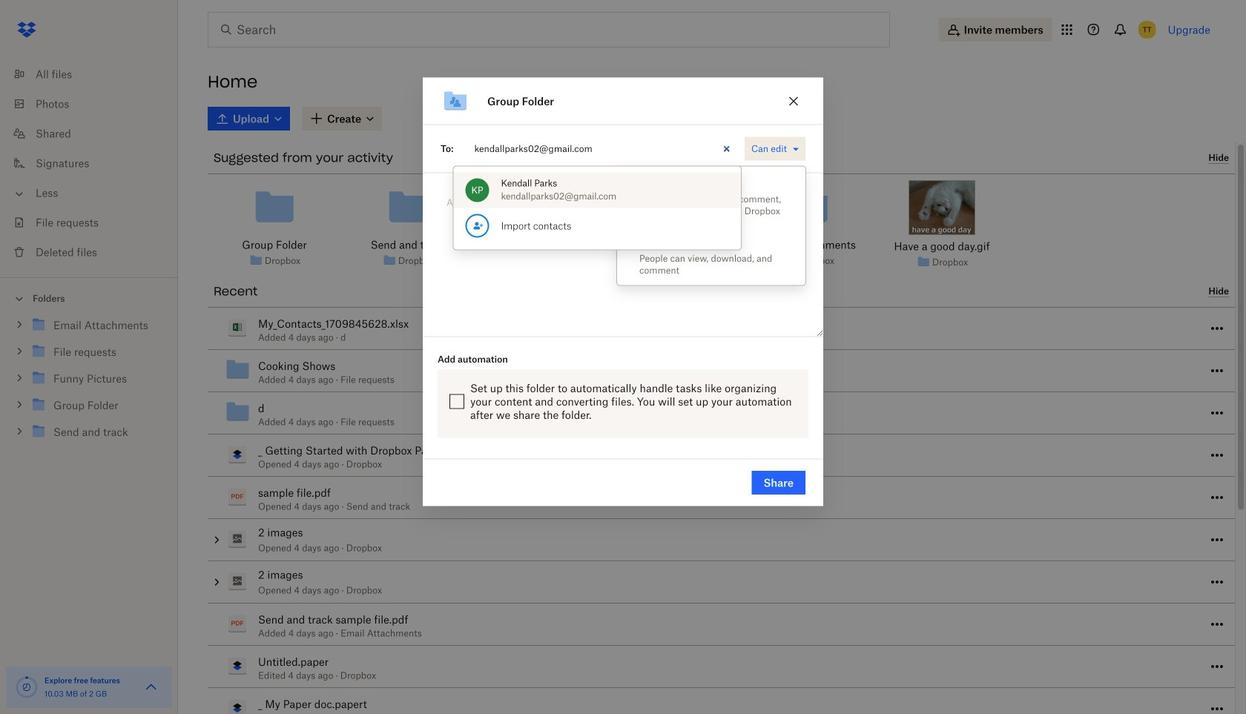 Task type: locate. For each thing, give the bounding box(es) containing it.
Add a message (optional) text field
[[441, 191, 806, 225]]

sharing modal dialog
[[423, 77, 824, 625]]

none field inside sharing modal dialog
[[454, 134, 741, 250]]

list
[[0, 50, 178, 278]]

list box
[[454, 172, 741, 244]]

main content
[[196, 104, 1247, 715]]

less image
[[12, 187, 27, 201]]

group
[[0, 309, 178, 457]]

None field
[[454, 134, 741, 250]]

quota usage progress bar
[[15, 676, 39, 700]]

menu
[[617, 166, 806, 285]]



Task type: describe. For each thing, give the bounding box(es) containing it.
/have a good day.gif image
[[909, 180, 976, 235]]

Contact name search field
[[469, 137, 738, 160]]

menu inside sharing modal dialog
[[617, 166, 806, 285]]

list box inside sharing modal dialog
[[454, 172, 741, 244]]

dropbox image
[[12, 15, 42, 45]]

Folder name text field
[[487, 93, 774, 109]]



Task type: vqa. For each thing, say whether or not it's contained in the screenshot.
access to the top
no



